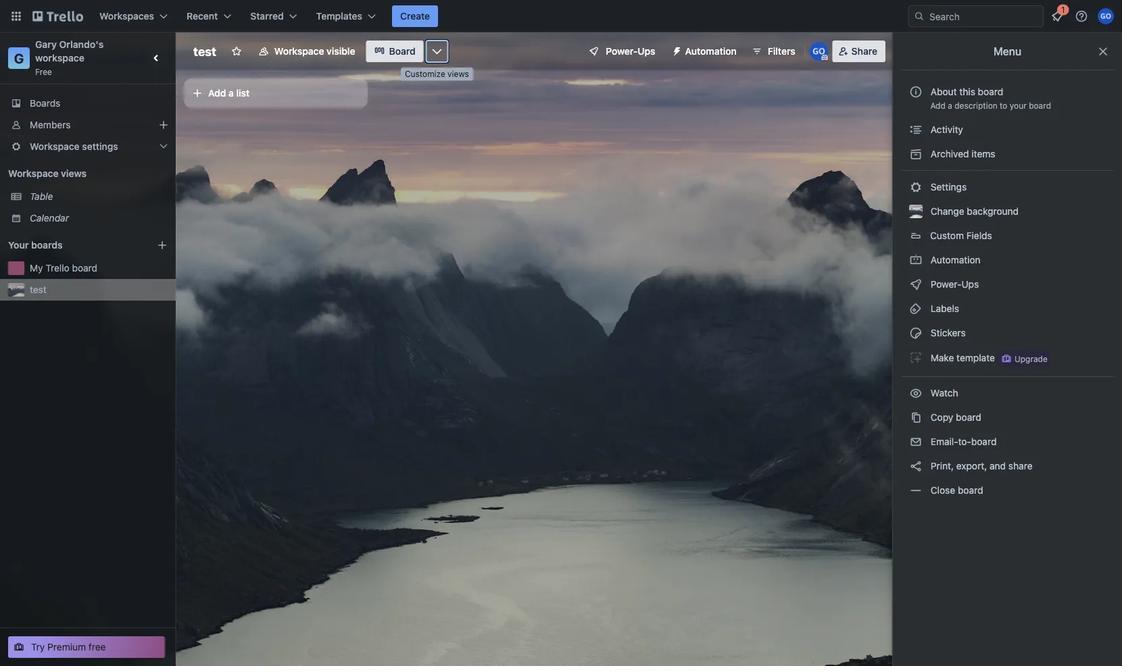 Task type: vqa. For each thing, say whether or not it's contained in the screenshot.
topmost so
no



Task type: describe. For each thing, give the bounding box(es) containing it.
boards
[[31, 240, 63, 251]]

gary orlando (garyorlando) image
[[1098, 8, 1115, 24]]

1 vertical spatial power-
[[931, 279, 962, 290]]

sm image for watch
[[910, 387, 923, 400]]

custom fields
[[931, 230, 993, 241]]

try
[[31, 642, 45, 653]]

share
[[852, 46, 878, 57]]

print,
[[931, 461, 954, 472]]

test inside test link
[[30, 284, 46, 296]]

my trello board link
[[30, 262, 168, 275]]

ups inside power-ups button
[[638, 46, 656, 57]]

settings link
[[902, 177, 1115, 198]]

workspace settings
[[30, 141, 118, 152]]

print, export, and share link
[[902, 456, 1115, 478]]

archived items
[[929, 148, 996, 160]]

fields
[[967, 230, 993, 241]]

1 horizontal spatial automation
[[929, 255, 981, 266]]

add a list
[[208, 88, 250, 99]]

calendar
[[30, 213, 69, 224]]

board down export,
[[958, 485, 984, 496]]

trello
[[46, 263, 69, 274]]

members
[[30, 119, 71, 131]]

sm image for make template
[[910, 351, 923, 365]]

add inside button
[[208, 88, 226, 99]]

template
[[957, 353, 996, 364]]

about
[[931, 86, 957, 97]]

filters button
[[748, 41, 800, 62]]

orlando's
[[59, 39, 104, 50]]

upgrade button
[[999, 351, 1051, 367]]

sm image for labels
[[910, 302, 923, 316]]

views for workspace views
[[61, 168, 87, 179]]

workspaces
[[99, 10, 154, 22]]

templates button
[[308, 5, 384, 27]]

your boards
[[8, 240, 63, 251]]

copy board link
[[902, 407, 1115, 429]]

your
[[8, 240, 29, 251]]

create
[[400, 10, 430, 22]]

change
[[931, 206, 965, 217]]

a inside the "about this board add a description to your board"
[[948, 101, 953, 110]]

settings
[[929, 182, 967, 193]]

Search field
[[925, 6, 1044, 26]]

table
[[30, 191, 53, 202]]

workspace visible
[[274, 46, 355, 57]]

make
[[931, 353, 955, 364]]

stickers link
[[902, 323, 1115, 344]]

make template
[[929, 353, 996, 364]]

customize views tooltip
[[401, 68, 473, 81]]

email-
[[931, 437, 959, 448]]

menu
[[994, 45, 1022, 58]]

workspace navigation collapse icon image
[[147, 49, 166, 68]]

share
[[1009, 461, 1033, 472]]

search image
[[914, 11, 925, 22]]

gary orlando's workspace link
[[35, 39, 106, 64]]

boards link
[[0, 93, 176, 114]]

g link
[[8, 47, 30, 69]]

gary orlando (garyorlando) image
[[810, 42, 829, 61]]

board up print, export, and share
[[972, 437, 997, 448]]

visible
[[327, 46, 355, 57]]

workspace for workspace visible
[[274, 46, 324, 57]]

my trello board
[[30, 263, 97, 274]]

add a list button
[[184, 78, 368, 108]]

recent button
[[179, 5, 240, 27]]

list
[[236, 88, 250, 99]]

starred button
[[242, 5, 306, 27]]

add board image
[[157, 240, 168, 251]]

a inside add a list button
[[229, 88, 234, 99]]

to-
[[959, 437, 972, 448]]

to
[[1000, 101, 1008, 110]]

gary
[[35, 39, 57, 50]]

workspaces button
[[91, 5, 176, 27]]

archived
[[931, 148, 970, 160]]

my
[[30, 263, 43, 274]]

board link
[[366, 41, 424, 62]]

email-to-board link
[[902, 432, 1115, 453]]

share button
[[833, 41, 886, 62]]

your
[[1010, 101, 1027, 110]]

sm image for power-ups
[[910, 278, 923, 292]]

description
[[955, 101, 998, 110]]

stickers
[[929, 328, 966, 339]]

sm image for activity
[[910, 123, 923, 137]]

members link
[[0, 114, 176, 136]]

copy board
[[929, 412, 982, 423]]

activity link
[[902, 119, 1115, 141]]

test link
[[30, 283, 168, 297]]

open information menu image
[[1075, 9, 1089, 23]]

sm image for close board
[[910, 484, 923, 498]]



Task type: locate. For each thing, give the bounding box(es) containing it.
back to home image
[[32, 5, 83, 27]]

workspace for workspace settings
[[30, 141, 80, 152]]

copy
[[931, 412, 954, 423]]

board right your
[[1030, 101, 1052, 110]]

try premium free
[[31, 642, 106, 653]]

a left list
[[229, 88, 234, 99]]

workspace visible button
[[250, 41, 364, 62]]

sm image for copy board
[[910, 411, 923, 425]]

about this board add a description to your board
[[931, 86, 1052, 110]]

4 sm image from the top
[[910, 387, 923, 400]]

background
[[967, 206, 1019, 217]]

automation down the custom fields
[[929, 255, 981, 266]]

0 vertical spatial automation
[[686, 46, 737, 57]]

1 horizontal spatial add
[[931, 101, 946, 110]]

0 horizontal spatial power-ups
[[606, 46, 656, 57]]

watch
[[929, 388, 961, 399]]

custom fields button
[[902, 225, 1115, 247]]

sm image inside power-ups link
[[910, 278, 923, 292]]

board up the to-
[[956, 412, 982, 423]]

templates
[[316, 10, 363, 22]]

automation button
[[667, 41, 745, 62]]

export,
[[957, 461, 988, 472]]

workspace views
[[8, 168, 87, 179]]

1 vertical spatial ups
[[962, 279, 980, 290]]

sm image inside activity link
[[910, 123, 923, 137]]

custom
[[931, 230, 964, 241]]

views inside tooltip
[[448, 69, 469, 79]]

sm image inside automation 'button'
[[667, 41, 686, 60]]

power-ups button
[[579, 41, 664, 62]]

1 vertical spatial views
[[61, 168, 87, 179]]

0 horizontal spatial test
[[30, 284, 46, 296]]

board up "to"
[[978, 86, 1004, 97]]

0 horizontal spatial views
[[61, 168, 87, 179]]

sm image left watch
[[910, 387, 923, 400]]

ups left automation 'button'
[[638, 46, 656, 57]]

workspace
[[35, 52, 85, 64]]

items
[[972, 148, 996, 160]]

sm image inside the 'email-to-board' link
[[910, 436, 923, 449]]

automation link
[[902, 250, 1115, 271]]

1 horizontal spatial power-ups
[[929, 279, 982, 290]]

1 horizontal spatial ups
[[962, 279, 980, 290]]

board
[[389, 46, 416, 57]]

1 vertical spatial add
[[931, 101, 946, 110]]

close board
[[929, 485, 984, 496]]

this member is an admin of this board. image
[[822, 55, 828, 61]]

ups inside power-ups link
[[962, 279, 980, 290]]

1 horizontal spatial power-
[[931, 279, 962, 290]]

ups down 'automation' link
[[962, 279, 980, 290]]

automation left filters button
[[686, 46, 737, 57]]

boards
[[30, 98, 60, 109]]

board
[[978, 86, 1004, 97], [1030, 101, 1052, 110], [72, 263, 97, 274], [956, 412, 982, 423], [972, 437, 997, 448], [958, 485, 984, 496]]

test down my
[[30, 284, 46, 296]]

sm image for settings
[[910, 181, 923, 194]]

sm image inside watch link
[[910, 387, 923, 400]]

power-ups inside power-ups button
[[606, 46, 656, 57]]

1 horizontal spatial views
[[448, 69, 469, 79]]

power- inside button
[[606, 46, 638, 57]]

sm image for email-to-board
[[910, 436, 923, 449]]

test
[[193, 44, 216, 59], [30, 284, 46, 296]]

1 horizontal spatial test
[[193, 44, 216, 59]]

watch link
[[902, 383, 1115, 404]]

2 sm image from the top
[[910, 327, 923, 340]]

sm image
[[667, 41, 686, 60], [910, 123, 923, 137], [910, 147, 923, 161], [910, 181, 923, 194], [910, 254, 923, 267], [910, 278, 923, 292], [910, 411, 923, 425], [910, 436, 923, 449], [910, 484, 923, 498]]

1 vertical spatial a
[[948, 101, 953, 110]]

0 horizontal spatial a
[[229, 88, 234, 99]]

0 vertical spatial views
[[448, 69, 469, 79]]

sm image left make
[[910, 351, 923, 365]]

sm image inside archived items link
[[910, 147, 923, 161]]

sm image left print,
[[910, 460, 923, 473]]

1 vertical spatial automation
[[929, 255, 981, 266]]

1 notification image
[[1050, 8, 1066, 24]]

calendar link
[[30, 212, 168, 225]]

1 vertical spatial workspace
[[30, 141, 80, 152]]

Board name text field
[[187, 41, 223, 62]]

gary orlando's workspace free
[[35, 39, 106, 76]]

3 sm image from the top
[[910, 351, 923, 365]]

your boards with 2 items element
[[8, 237, 137, 254]]

upgrade
[[1015, 354, 1048, 364]]

sm image left stickers
[[910, 327, 923, 340]]

customize views image
[[431, 45, 444, 58]]

labels
[[929, 303, 960, 315]]

workspace inside workspace visible button
[[274, 46, 324, 57]]

0 vertical spatial power-
[[606, 46, 638, 57]]

starred
[[250, 10, 284, 22]]

test inside test text field
[[193, 44, 216, 59]]

views right customize
[[448, 69, 469, 79]]

automation
[[686, 46, 737, 57], [929, 255, 981, 266]]

sm image inside close board link
[[910, 484, 923, 498]]

views
[[448, 69, 469, 79], [61, 168, 87, 179]]

views for customize views
[[448, 69, 469, 79]]

1 vertical spatial test
[[30, 284, 46, 296]]

1 vertical spatial power-ups
[[929, 279, 982, 290]]

recent
[[187, 10, 218, 22]]

views down workspace settings
[[61, 168, 87, 179]]

board up test link
[[72, 263, 97, 274]]

print, export, and share
[[929, 461, 1033, 472]]

0 horizontal spatial ups
[[638, 46, 656, 57]]

sm image for print, export, and share
[[910, 460, 923, 473]]

0 horizontal spatial power-
[[606, 46, 638, 57]]

0 vertical spatial power-ups
[[606, 46, 656, 57]]

sm image inside 'automation' link
[[910, 254, 923, 267]]

automation inside 'button'
[[686, 46, 737, 57]]

power-ups inside power-ups link
[[929, 279, 982, 290]]

5 sm image from the top
[[910, 460, 923, 473]]

add
[[208, 88, 226, 99], [931, 101, 946, 110]]

power-ups
[[606, 46, 656, 57], [929, 279, 982, 290]]

workspace left visible
[[274, 46, 324, 57]]

close
[[931, 485, 956, 496]]

sm image left labels
[[910, 302, 923, 316]]

create button
[[392, 5, 438, 27]]

workspace inside workspace settings dropdown button
[[30, 141, 80, 152]]

free
[[89, 642, 106, 653]]

1 sm image from the top
[[910, 302, 923, 316]]

try premium free button
[[8, 637, 165, 659]]

add left list
[[208, 88, 226, 99]]

change background link
[[902, 201, 1115, 223]]

add down about
[[931, 101, 946, 110]]

sm image for stickers
[[910, 327, 923, 340]]

workspace down members
[[30, 141, 80, 152]]

0 horizontal spatial automation
[[686, 46, 737, 57]]

email-to-board
[[929, 437, 997, 448]]

and
[[990, 461, 1007, 472]]

primary element
[[0, 0, 1123, 32]]

0 vertical spatial add
[[208, 88, 226, 99]]

this
[[960, 86, 976, 97]]

free
[[35, 67, 52, 76]]

sm image
[[910, 302, 923, 316], [910, 327, 923, 340], [910, 351, 923, 365], [910, 387, 923, 400], [910, 460, 923, 473]]

activity
[[929, 124, 964, 135]]

customize
[[405, 69, 446, 79]]

workspace up table
[[8, 168, 59, 179]]

sm image for archived items
[[910, 147, 923, 161]]

0 vertical spatial ups
[[638, 46, 656, 57]]

premium
[[47, 642, 86, 653]]

sm image inside the print, export, and share link
[[910, 460, 923, 473]]

sm image inside copy board link
[[910, 411, 923, 425]]

sm image inside labels link
[[910, 302, 923, 316]]

labels link
[[902, 298, 1115, 320]]

workspace for workspace views
[[8, 168, 59, 179]]

sm image inside settings link
[[910, 181, 923, 194]]

sm image inside stickers link
[[910, 327, 923, 340]]

settings
[[82, 141, 118, 152]]

power-ups link
[[902, 274, 1115, 296]]

0 vertical spatial test
[[193, 44, 216, 59]]

power-
[[606, 46, 638, 57], [931, 279, 962, 290]]

filters
[[768, 46, 796, 57]]

star or unstar board image
[[231, 46, 242, 57]]

0 vertical spatial a
[[229, 88, 234, 99]]

1 horizontal spatial a
[[948, 101, 953, 110]]

0 horizontal spatial add
[[208, 88, 226, 99]]

g
[[14, 50, 24, 66]]

workspace
[[274, 46, 324, 57], [30, 141, 80, 152], [8, 168, 59, 179]]

0 vertical spatial workspace
[[274, 46, 324, 57]]

close board link
[[902, 480, 1115, 502]]

table link
[[30, 190, 168, 204]]

change background
[[929, 206, 1019, 217]]

sm image for automation
[[910, 254, 923, 267]]

2 vertical spatial workspace
[[8, 168, 59, 179]]

workspace settings button
[[0, 136, 176, 158]]

test left star or unstar board image
[[193, 44, 216, 59]]

customize views
[[405, 69, 469, 79]]

a down about
[[948, 101, 953, 110]]

add inside the "about this board add a description to your board"
[[931, 101, 946, 110]]



